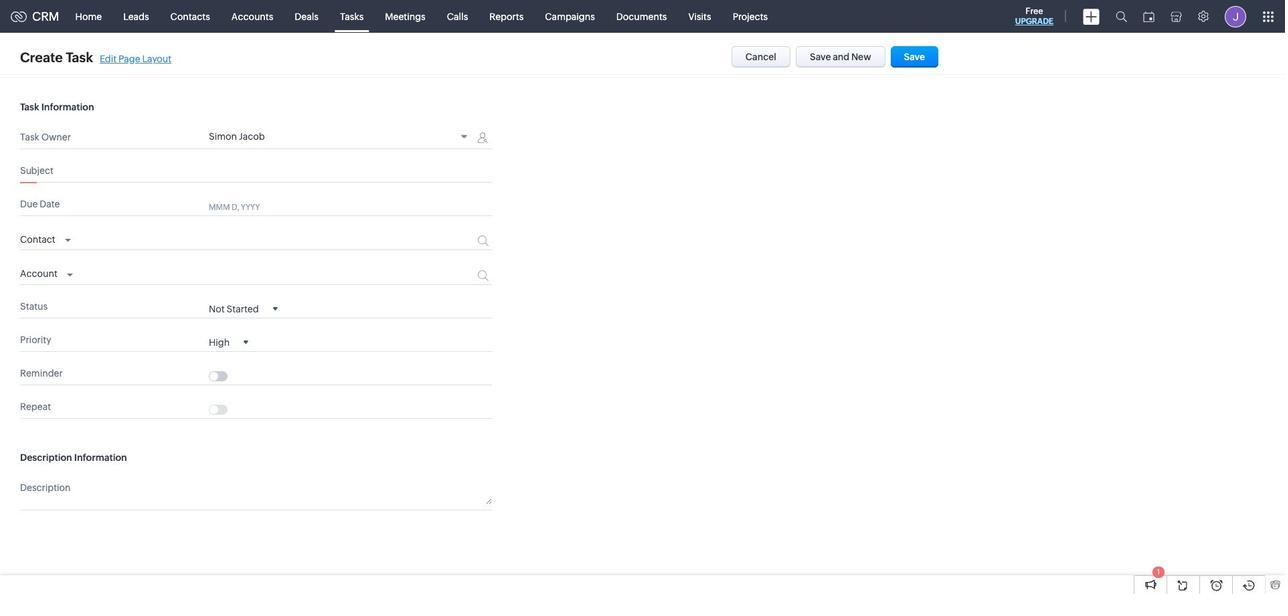 Task type: vqa. For each thing, say whether or not it's contained in the screenshot.
the Campaigns LINK
no



Task type: describe. For each thing, give the bounding box(es) containing it.
search image
[[1116, 11, 1128, 22]]

profile element
[[1217, 0, 1255, 32]]

calendar image
[[1144, 11, 1155, 22]]

create menu element
[[1075, 0, 1108, 32]]

logo image
[[11, 11, 27, 22]]

search element
[[1108, 0, 1136, 33]]



Task type: locate. For each thing, give the bounding box(es) containing it.
profile image
[[1225, 6, 1247, 27]]

None field
[[209, 131, 472, 144], [20, 231, 71, 247], [20, 265, 73, 281], [209, 303, 278, 314], [209, 336, 249, 348], [209, 131, 472, 144], [20, 231, 71, 247], [20, 265, 73, 281], [209, 303, 278, 314], [209, 336, 249, 348]]

None text field
[[209, 480, 492, 505]]

mmm d, yyyy text field
[[209, 202, 450, 212]]

None button
[[732, 46, 791, 68], [796, 46, 886, 68], [891, 46, 939, 68], [732, 46, 791, 68], [796, 46, 886, 68], [891, 46, 939, 68]]

create menu image
[[1083, 8, 1100, 24]]



